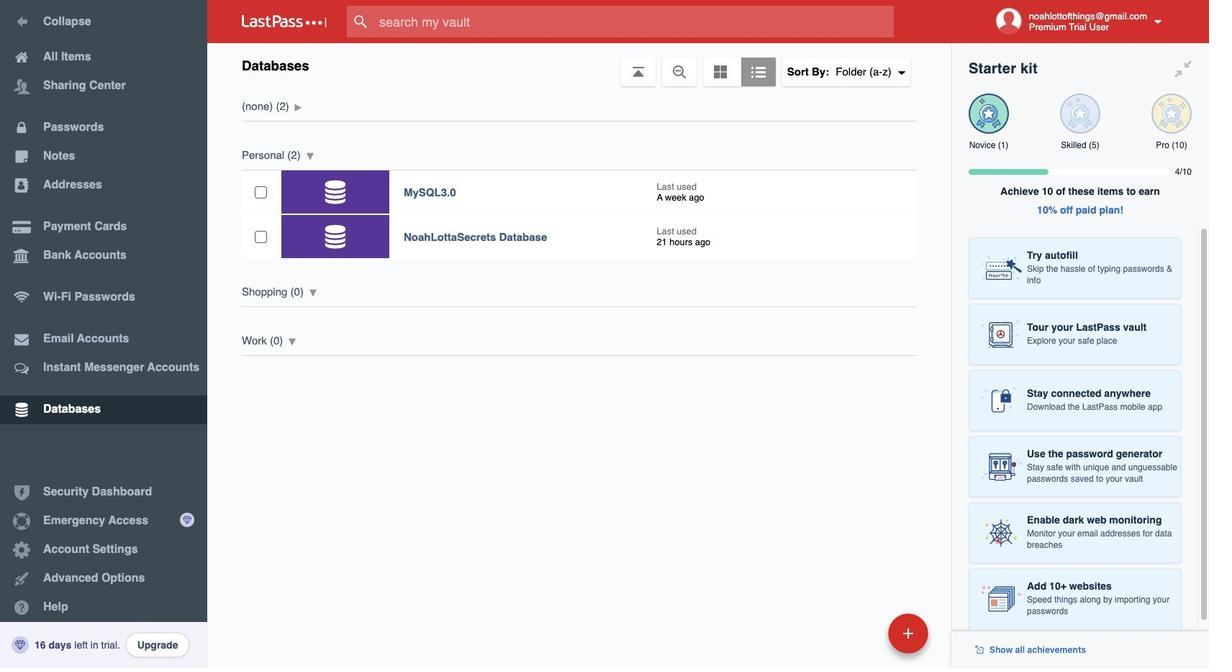 Task type: describe. For each thing, give the bounding box(es) containing it.
new item element
[[789, 613, 934, 654]]

Search search field
[[347, 6, 922, 37]]



Task type: vqa. For each thing, say whether or not it's contained in the screenshot.
"Search" search field
yes



Task type: locate. For each thing, give the bounding box(es) containing it.
vault options navigation
[[207, 43, 952, 86]]

lastpass image
[[242, 15, 327, 28]]

search my vault text field
[[347, 6, 922, 37]]

main navigation navigation
[[0, 0, 207, 669]]

new item navigation
[[789, 610, 937, 669]]



